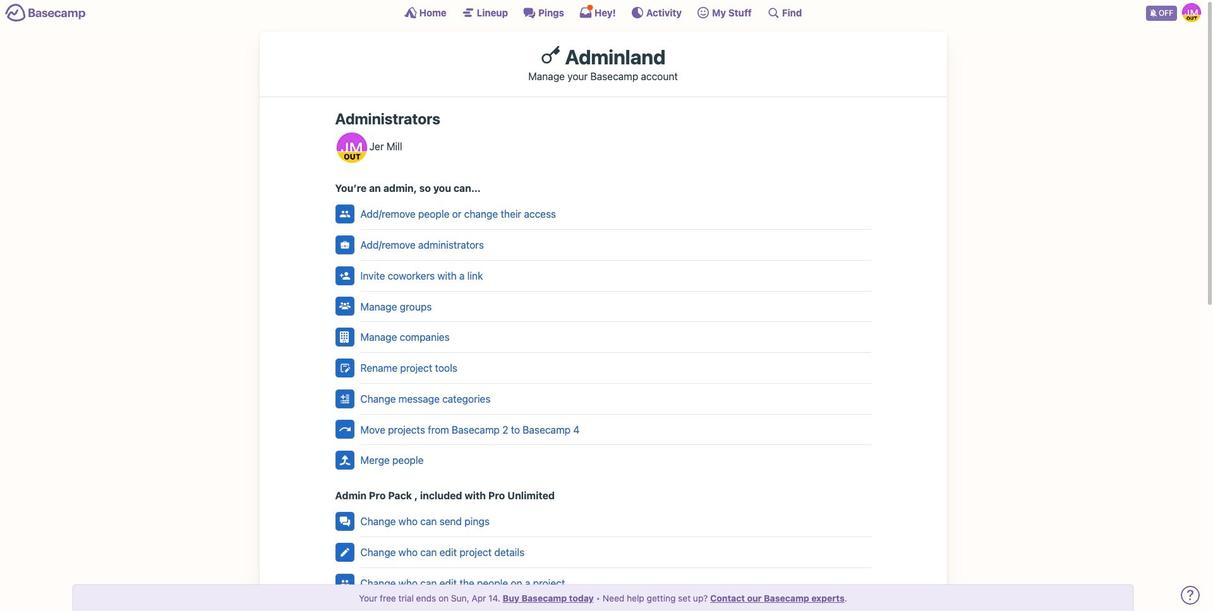 Task type: locate. For each thing, give the bounding box(es) containing it.
0 vertical spatial jer mill image
[[1183, 3, 1202, 22]]

1 horizontal spatial jer mill image
[[1183, 3, 1202, 22]]

0 horizontal spatial jer mill image
[[337, 133, 367, 163]]

keyboard shortcut: ⌘ + / image
[[767, 6, 780, 19]]

1 vertical spatial jer mill image
[[337, 133, 367, 163]]

jer mill image
[[1183, 3, 1202, 22], [337, 133, 367, 163]]

jer mill image inside main element
[[1183, 3, 1202, 22]]



Task type: vqa. For each thing, say whether or not it's contained in the screenshot.
Pings
no



Task type: describe. For each thing, give the bounding box(es) containing it.
switch accounts image
[[5, 3, 86, 23]]

main element
[[0, 0, 1207, 25]]



